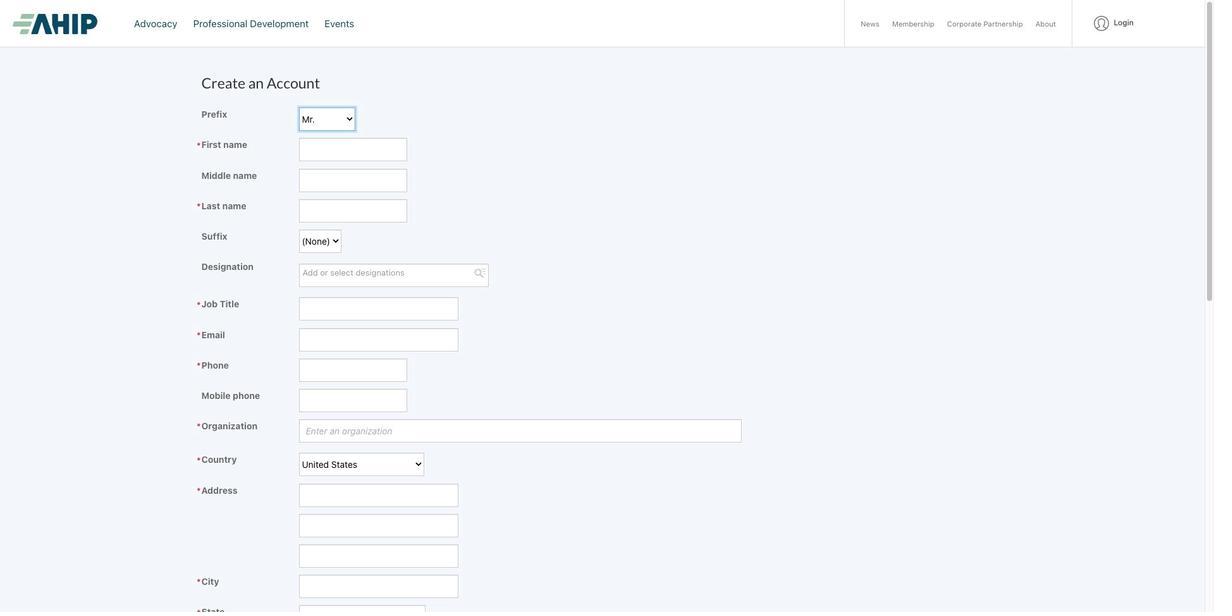 Task type: locate. For each thing, give the bounding box(es) containing it.
Add_or select designations_label text field
[[303, 265, 421, 281]]

None text field
[[299, 359, 408, 382]]

ahip image
[[13, 14, 97, 34]]

None text field
[[299, 138, 408, 162], [299, 169, 408, 192], [299, 199, 408, 223], [299, 298, 458, 321], [299, 328, 458, 352], [299, 389, 408, 413], [300, 420, 735, 442], [299, 484, 458, 507], [299, 514, 458, 538], [299, 545, 458, 568], [299, 575, 458, 599], [299, 138, 408, 162], [299, 169, 408, 192], [299, 199, 408, 223], [299, 298, 458, 321], [299, 328, 458, 352], [299, 389, 408, 413], [300, 420, 735, 442], [299, 484, 458, 507], [299, 514, 458, 538], [299, 545, 458, 568], [299, 575, 458, 599]]



